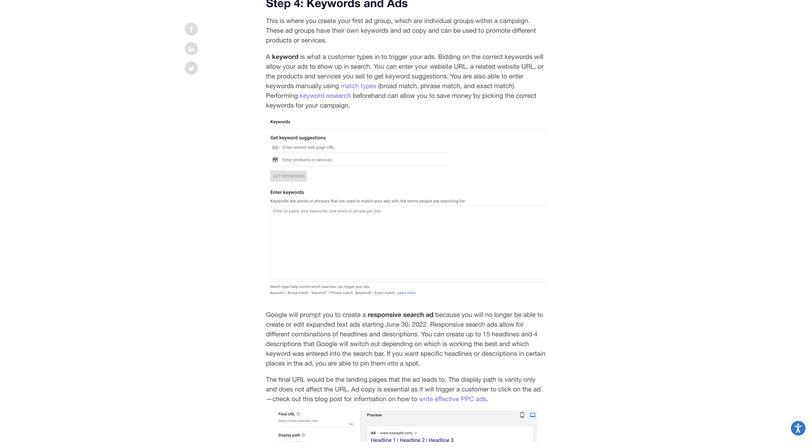 Task type: vqa. For each thing, say whether or not it's contained in the screenshot.
Kirsch at the bottom left
no



Task type: describe. For each thing, give the bounding box(es) containing it.
twitter image
[[188, 66, 194, 72]]

keywords inside beforehand can allow you to save money by picking the correct keywords for your campaign.
[[266, 102, 294, 109]]

to down as
[[412, 396, 417, 403]]

does
[[279, 386, 293, 393]]

keyword research
[[300, 92, 351, 99]]

to inside this is where you create your first ad group, which are individual groups within a campaign. these ad groups have their own keywords and ad copy and can be used to promote different products or services.
[[479, 27, 485, 34]]

the down only
[[523, 386, 532, 393]]

and down group, on the left
[[391, 27, 401, 34]]

customer inside is what a customer types in to trigger your ads. bidding on the correct keywords will allow your ads to show up in search. you can enter your website url, a related website url, or the products and services you sell to get keyword suggestions. you are also able to enter keywords manually using
[[328, 53, 355, 60]]

2022.
[[412, 321, 429, 328]]

ads down google will prompt you to create a responsive search ad
[[350, 321, 360, 328]]

types inside is what a customer types in to trigger your ads. bidding on the correct keywords will allow your ads to show up in search. you can enter your website url, a related website url, or the products and services you sell to get keyword suggestions. you are also able to enter keywords manually using
[[357, 53, 373, 60]]

bar.
[[375, 350, 385, 358]]

2 horizontal spatial you
[[451, 72, 461, 80]]

to left get
[[367, 72, 373, 80]]

search.
[[351, 63, 372, 70]]

first
[[353, 17, 363, 24]]

pages
[[369, 376, 387, 384]]

to down 'what'
[[310, 63, 316, 70]]

15
[[483, 331, 490, 338]]

picking
[[483, 92, 503, 99]]

your left "ads."
[[410, 53, 422, 60]]

0 horizontal spatial into
[[330, 350, 341, 358]]

on down vanity
[[514, 386, 521, 393]]

1 horizontal spatial headlines
[[445, 350, 472, 358]]

the down switch
[[342, 350, 352, 358]]

url.
[[335, 386, 350, 393]]

2 horizontal spatial which
[[512, 340, 529, 348]]

and down the individual
[[428, 27, 439, 34]]

a inside the final url would be the landing pages that the ad leads to. the display path is vanity only and does not affect the url. ad copy is essential as it will trigger a customer to click on the ad —check out this blog post for information on how to
[[457, 386, 460, 393]]

certain
[[526, 350, 546, 358]]

that inside the final url would be the landing pages that the ad leads to. the display path is vanity only and does not affect the url. ad copy is essential as it will trigger a customer to click on the ad —check out this blog post for information on how to
[[389, 376, 400, 384]]

write effective ppc ads .
[[419, 396, 489, 403]]

1 match, from the left
[[399, 82, 419, 90]]

a
[[266, 53, 270, 60]]

0 horizontal spatial groups
[[295, 27, 315, 34]]

google ads ppc step 6 image
[[266, 117, 546, 301]]

up inside is what a customer types in to trigger your ads. bidding on the correct keywords will allow your ads to show up in search. you can enter your website url, a related website url, or the products and services you sell to get keyword suggestions. you are also able to enter keywords manually using
[[335, 63, 342, 70]]

a inside because you will no longer be able to create or edit expanded text ads starting june 30, 2022. responsive search ads allow for different combinations of headlines and descriptions. you can create up to 15 headlines and 4 descriptions that google will switch out depending on which is working the best and which keyword was entered into the search bar. if you want specific headlines or descriptions in certain places in the ad, you are able to pin them into a spot.
[[400, 360, 404, 367]]

match types
[[341, 82, 377, 90]]

using
[[323, 82, 339, 90]]

and right best
[[499, 340, 510, 348]]

keyword inside is what a customer types in to trigger your ads. bidding on the correct keywords will allow your ads to show up in search. you can enter your website url, a related website url, or the products and services you sell to get keyword suggestions. you are also able to enter keywords manually using
[[385, 72, 410, 80]]

2 website from the left
[[497, 63, 520, 70]]

this
[[303, 396, 313, 403]]

to up get
[[382, 53, 387, 60]]

match types link
[[341, 82, 377, 90]]

within
[[476, 17, 493, 24]]

are inside because you will no longer be able to create or edit expanded text ads starting june 30, 2022. responsive search ads allow for different combinations of headlines and descriptions. you can create up to 15 headlines and 4 descriptions that google will switch out depending on which is working the best and which keyword was entered into the search bar. if you want specific headlines or descriptions in certain places in the ad, you are able to pin them into a spot.
[[328, 360, 337, 367]]

services
[[317, 72, 341, 80]]

and left 4 on the right bottom of page
[[522, 331, 532, 338]]

that inside because you will no longer be able to create or edit expanded text ads starting june 30, 2022. responsive search ads allow for different combinations of headlines and descriptions. you can create up to 15 headlines and 4 descriptions that google will switch out depending on which is working the best and which keyword was entered into the search bar. if you want specific headlines or descriptions in certain places in the ad, you are able to pin them into a spot.
[[304, 340, 315, 348]]

want
[[405, 350, 419, 358]]

2 horizontal spatial headlines
[[492, 331, 520, 338]]

starting
[[362, 321, 384, 328]]

your inside beforehand can allow you to save money by picking the correct keywords for your campaign.
[[305, 102, 318, 109]]

which inside this is where you create your first ad group, which are individual groups within a campaign. these ad groups have their own keywords and ad copy and can be used to promote different products or services.
[[395, 17, 412, 24]]

money
[[452, 92, 472, 99]]

2 horizontal spatial search
[[466, 321, 485, 328]]

the down a
[[266, 72, 275, 80]]

and inside the final url would be the landing pages that the ad leads to. the display path is vanity only and does not affect the url. ad copy is essential as it will trigger a customer to click on the ad —check out this blog post for information on how to
[[266, 386, 277, 393]]

are inside this is where you create your first ad group, which are individual groups within a campaign. these ad groups have their own keywords and ad copy and can be used to promote different products or services.
[[414, 17, 423, 24]]

you right because at the bottom right
[[462, 311, 473, 319]]

1 horizontal spatial enter
[[509, 72, 524, 80]]

campaign. inside this is where you create your first ad group, which are individual groups within a campaign. these ad groups have their own keywords and ad copy and can be used to promote different products or services.
[[500, 17, 530, 24]]

click
[[499, 386, 512, 393]]

ppc
[[461, 396, 474, 403]]

a keyword
[[266, 53, 299, 60]]

can inside beforehand can allow you to save money by picking the correct keywords for your campaign.
[[388, 92, 398, 99]]

if
[[387, 350, 391, 358]]

products inside is what a customer types in to trigger your ads. bidding on the correct keywords will allow your ads to show up in search. you can enter your website url, a related website url, or the products and services you sell to get keyword suggestions. you are also able to enter keywords manually using
[[277, 72, 303, 80]]

to left "pin" at the bottom
[[353, 360, 359, 367]]

to inside beforehand can allow you to save money by picking the correct keywords for your campaign.
[[429, 92, 435, 99]]

would
[[307, 376, 325, 384]]

as
[[411, 386, 418, 393]]

services.
[[301, 36, 327, 44]]

keywords up performing
[[266, 82, 294, 90]]

customer inside the final url would be the landing pages that the ad leads to. the display path is vanity only and does not affect the url. ad copy is essential as it will trigger a customer to click on the ad —check out this blog post for information on how to
[[462, 386, 489, 393]]

how
[[398, 396, 410, 403]]

the up the related
[[472, 53, 481, 60]]

working
[[449, 340, 472, 348]]

responsive
[[368, 311, 402, 319]]

0 horizontal spatial able
[[339, 360, 351, 367]]

keyword right a
[[272, 53, 299, 60]]

to inside google will prompt you to create a responsive search ad
[[335, 311, 341, 319]]

edit
[[294, 321, 304, 328]]

1 horizontal spatial search
[[403, 311, 424, 319]]

in left certain
[[519, 350, 524, 358]]

save
[[437, 92, 450, 99]]

suggestions.
[[412, 72, 449, 80]]

keyword down manually
[[300, 92, 325, 99]]

is down pages
[[377, 386, 382, 393]]

match
[[341, 82, 359, 90]]

landing
[[346, 376, 368, 384]]

1 horizontal spatial into
[[388, 360, 398, 367]]

allow inside is what a customer types in to trigger your ads. bidding on the correct keywords will allow your ads to show up in search. you can enter your website url, a related website url, or the products and services you sell to get keyword suggestions. you are also able to enter keywords manually using
[[266, 63, 281, 70]]

sell
[[355, 72, 365, 80]]

used
[[463, 27, 477, 34]]

0 vertical spatial groups
[[454, 17, 474, 24]]

to down path
[[491, 386, 497, 393]]

to up 4 on the right bottom of page
[[538, 311, 543, 319]]

keyword inside because you will no longer be able to create or edit expanded text ads starting june 30, 2022. responsive search ads allow for different combinations of headlines and descriptions. you can create up to 15 headlines and 4 descriptions that google will switch out depending on which is working the best and which keyword was entered into the search bar. if you want specific headlines or descriptions in certain places in the ad, you are able to pin them into a spot.
[[266, 350, 291, 358]]

in up get
[[375, 53, 380, 60]]

2 the from the left
[[449, 376, 460, 384]]

and inside is what a customer types in to trigger your ads. bidding on the correct keywords will allow your ads to show up in search. you can enter your website url, a related website url, or the products and services you sell to get keyword suggestions. you are also able to enter keywords manually using
[[305, 72, 316, 80]]

prompt
[[300, 311, 321, 319]]

a left the related
[[471, 63, 474, 70]]

descriptions.
[[382, 331, 420, 338]]

research
[[326, 92, 351, 99]]

campaign. inside beforehand can allow you to save money by picking the correct keywords for your campaign.
[[320, 102, 350, 109]]

google inside google will prompt you to create a responsive search ad
[[266, 311, 287, 319]]

what
[[307, 53, 321, 60]]

switch
[[350, 340, 369, 348]]

allow inside because you will no longer be able to create or edit expanded text ads starting june 30, 2022. responsive search ads allow for different combinations of headlines and descriptions. you can create up to 15 headlines and 4 descriptions that google will switch out depending on which is working the best and which keyword was entered into the search bar. if you want specific headlines or descriptions in certain places in the ad, you are able to pin them into a spot.
[[500, 321, 515, 328]]

products inside this is where you create your first ad group, which are individual groups within a campaign. these ad groups have their own keywords and ad copy and can be used to promote different products or services.
[[266, 36, 292, 44]]

best
[[485, 340, 498, 348]]

performing
[[266, 92, 298, 99]]

group,
[[374, 17, 393, 24]]

keywords inside this is where you create your first ad group, which are individual groups within a campaign. these ad groups have their own keywords and ad copy and can be used to promote different products or services.
[[361, 27, 389, 34]]

show
[[317, 63, 333, 70]]

create up working
[[446, 331, 464, 338]]

longer
[[495, 311, 513, 319]]

1 horizontal spatial descriptions
[[482, 350, 518, 358]]

of
[[333, 331, 338, 338]]

and inside (broad match, phrase match, and exact match). performing
[[464, 82, 475, 90]]

to up match).
[[502, 72, 508, 80]]

effective
[[435, 396, 460, 403]]

ads inside is what a customer types in to trigger your ads. bidding on the correct keywords will allow your ads to show up in search. you can enter your website url, a related website url, or the products and services you sell to get keyword suggestions. you are also able to enter keywords manually using
[[298, 63, 308, 70]]

1 url, from the left
[[454, 63, 469, 70]]

—check
[[266, 396, 290, 403]]

the up url.
[[335, 376, 345, 384]]

the down was
[[294, 360, 303, 367]]

post
[[330, 396, 343, 403]]

path
[[484, 376, 497, 384]]

google ads ppc step 7 image
[[275, 411, 538, 442]]

can inside this is where you create your first ad group, which are individual groups within a campaign. these ad groups have their own keywords and ad copy and can be used to promote different products or services.
[[441, 27, 452, 34]]

your up suggestions.
[[415, 63, 428, 70]]

to left 15
[[476, 331, 481, 338]]

places
[[266, 360, 285, 367]]

on inside is what a customer types in to trigger your ads. bidding on the correct keywords will allow your ads to show up in search. you can enter your website url, a related website url, or the products and services you sell to get keyword suggestions. you are also able to enter keywords manually using
[[463, 53, 470, 60]]

match).
[[495, 82, 516, 90]]

the final url would be the landing pages that the ad leads to. the display path is vanity only and does not affect the url. ad copy is essential as it will trigger a customer to click on the ad —check out this blog post for information on how to
[[266, 376, 541, 403]]

is right path
[[498, 376, 503, 384]]

responsive
[[430, 321, 464, 328]]

2 vertical spatial search
[[353, 350, 373, 358]]

final
[[279, 376, 291, 384]]

30,
[[402, 321, 411, 328]]

the down 15
[[474, 340, 483, 348]]

june
[[386, 321, 400, 328]]

be inside this is where you create your first ad group, which are individual groups within a campaign. these ad groups have their own keywords and ad copy and can be used to promote different products or services.
[[454, 27, 461, 34]]

this is where you create your first ad group, which are individual groups within a campaign. these ad groups have their own keywords and ad copy and can be used to promote different products or services.
[[266, 17, 536, 44]]

keyword research link
[[300, 92, 351, 99]]

your inside this is where you create your first ad group, which are individual groups within a campaign. these ad groups have their own keywords and ad copy and can be used to promote different products or services.
[[338, 17, 351, 24]]

2 url, from the left
[[522, 63, 536, 70]]



Task type: locate. For each thing, give the bounding box(es) containing it.
0 vertical spatial google
[[266, 311, 287, 319]]

you inside is what a customer types in to trigger your ads. bidding on the correct keywords will allow your ads to show up in search. you can enter your website url, a related website url, or the products and services you sell to get keyword suggestions. you are also able to enter keywords manually using
[[343, 72, 354, 80]]

are left the also
[[463, 72, 472, 80]]

you up money
[[451, 72, 461, 80]]

groups down the where
[[295, 27, 315, 34]]

0 vertical spatial trigger
[[389, 53, 408, 60]]

match,
[[399, 82, 419, 90], [442, 82, 462, 90]]

copy up information
[[361, 386, 376, 393]]

1 vertical spatial be
[[515, 311, 522, 319]]

bidding
[[438, 53, 461, 60]]

up
[[335, 63, 342, 70], [466, 331, 474, 338]]

you inside google will prompt you to create a responsive search ad
[[323, 311, 333, 319]]

1 horizontal spatial trigger
[[436, 386, 455, 393]]

1 vertical spatial different
[[266, 331, 290, 338]]

(broad match, phrase match, and exact match). performing
[[266, 82, 516, 99]]

can down responsive
[[434, 331, 445, 338]]

ad
[[352, 386, 360, 393]]

you down 'phrase'
[[417, 92, 428, 99]]

ads.
[[424, 53, 437, 60]]

be right would
[[326, 376, 334, 384]]

and up —check in the bottom left of the page
[[266, 386, 277, 393]]

pin
[[360, 360, 369, 367]]

be left used on the right top
[[454, 27, 461, 34]]

keyword up (broad
[[385, 72, 410, 80]]

.
[[487, 396, 489, 403]]

a left spot.
[[400, 360, 404, 367]]

2 vertical spatial you
[[421, 331, 432, 338]]

0 vertical spatial different
[[513, 27, 536, 34]]

you inside because you will no longer be able to create or edit expanded text ads starting june 30, 2022. responsive search ads allow for different combinations of headlines and descriptions. you can create up to 15 headlines and 4 descriptions that google will switch out depending on which is working the best and which keyword was entered into the search bar. if you want specific headlines or descriptions in certain places in the ad, you are able to pin them into a spot.
[[421, 331, 432, 338]]

be
[[454, 27, 461, 34], [515, 311, 522, 319], [326, 376, 334, 384]]

these
[[266, 27, 284, 34]]

was
[[293, 350, 304, 358]]

you inside beforehand can allow you to save money by picking the correct keywords for your campaign.
[[417, 92, 428, 99]]

types up the 'search.'
[[357, 53, 373, 60]]

2 vertical spatial allow
[[500, 321, 515, 328]]

1 vertical spatial able
[[524, 311, 536, 319]]

0 vertical spatial correct
[[483, 53, 503, 60]]

0 vertical spatial that
[[304, 340, 315, 348]]

google
[[266, 311, 287, 319], [317, 340, 338, 348]]

in left the 'search.'
[[344, 63, 349, 70]]

on inside because you will no longer be able to create or edit expanded text ads starting june 30, 2022. responsive search ads allow for different combinations of headlines and descriptions. you can create up to 15 headlines and 4 descriptions that google will switch out depending on which is working the best and which keyword was entered into the search bar. if you want specific headlines or descriptions in certain places in the ad, you are able to pin them into a spot.
[[415, 340, 422, 348]]

trigger down this is where you create your first ad group, which are individual groups within a campaign. these ad groups have their own keywords and ad copy and can be used to promote different products or services.
[[389, 53, 408, 60]]

descriptions
[[266, 340, 302, 348], [482, 350, 518, 358]]

a inside this is where you create your first ad group, which are individual groups within a campaign. these ad groups have their own keywords and ad copy and can be used to promote different products or services.
[[495, 17, 498, 24]]

expanded
[[306, 321, 335, 328]]

also
[[474, 72, 486, 80]]

0 horizontal spatial the
[[266, 376, 277, 384]]

0 vertical spatial for
[[296, 102, 304, 109]]

1 vertical spatial google
[[317, 340, 338, 348]]

or inside is what a customer types in to trigger your ads. bidding on the correct keywords will allow your ads to show up in search. you can enter your website url, a related website url, or the products and services you sell to get keyword suggestions. you are also able to enter keywords manually using
[[538, 63, 544, 70]]

a up starting
[[363, 311, 366, 319]]

spot.
[[406, 360, 420, 367]]

a up show
[[323, 53, 326, 60]]

is inside this is where you create your first ad group, which are individual groups within a campaign. these ad groups have their own keywords and ad copy and can be used to promote different products or services.
[[280, 17, 285, 24]]

you right the where
[[306, 17, 316, 24]]

your down a keyword
[[283, 63, 296, 70]]

combinations
[[292, 331, 331, 338]]

1 horizontal spatial campaign.
[[500, 17, 530, 24]]

1 the from the left
[[266, 376, 277, 384]]

affect
[[306, 386, 322, 393]]

0 horizontal spatial for
[[296, 102, 304, 109]]

the left the 'final' on the left of the page
[[266, 376, 277, 384]]

products up performing
[[277, 72, 303, 80]]

because you will no longer be able to create or edit expanded text ads starting june 30, 2022. responsive search ads allow for different combinations of headlines and descriptions. you can create up to 15 headlines and 4 descriptions that google will switch out depending on which is working the best and which keyword was entered into the search bar. if you want specific headlines or descriptions in certain places in the ad, you are able to pin them into a spot.
[[266, 311, 546, 367]]

1 horizontal spatial correct
[[516, 92, 537, 99]]

manually
[[296, 82, 322, 90]]

1 vertical spatial for
[[516, 321, 524, 328]]

0 vertical spatial able
[[488, 72, 500, 80]]

can
[[441, 27, 452, 34], [386, 63, 397, 70], [388, 92, 398, 99], [434, 331, 445, 338]]

search up 2022.
[[403, 311, 424, 319]]

it
[[420, 386, 423, 393]]

text
[[337, 321, 348, 328]]

1 vertical spatial types
[[361, 82, 377, 90]]

1 horizontal spatial customer
[[462, 386, 489, 393]]

to down 'phrase'
[[429, 92, 435, 99]]

for inside beforehand can allow you to save money by picking the correct keywords for your campaign.
[[296, 102, 304, 109]]

2 vertical spatial for
[[344, 396, 352, 403]]

that up essential
[[389, 376, 400, 384]]

out inside because you will no longer be able to create or edit expanded text ads starting june 30, 2022. responsive search ads allow for different combinations of headlines and descriptions. you can create up to 15 headlines and 4 descriptions that google will switch out depending on which is working the best and which keyword was entered into the search bar. if you want specific headlines or descriptions in certain places in the ad, you are able to pin them into a spot.
[[371, 340, 380, 348]]

will inside google will prompt you to create a responsive search ad
[[289, 311, 298, 319]]

groups
[[454, 17, 474, 24], [295, 27, 315, 34]]

keywords down group, on the left
[[361, 27, 389, 34]]

and up manually
[[305, 72, 316, 80]]

the up essential
[[402, 376, 411, 384]]

0 horizontal spatial out
[[292, 396, 301, 403]]

campaign. down research
[[320, 102, 350, 109]]

1 horizontal spatial the
[[449, 376, 460, 384]]

will inside the final url would be the landing pages that the ad leads to. the display path is vanity only and does not affect the url. ad copy is essential as it will trigger a customer to click on the ad —check out this blog post for information on how to
[[425, 386, 434, 393]]

0 vertical spatial customer
[[328, 53, 355, 60]]

1 horizontal spatial able
[[488, 72, 500, 80]]

2 horizontal spatial able
[[524, 311, 536, 319]]

exact
[[477, 82, 493, 90]]

phrase
[[421, 82, 441, 90]]

0 horizontal spatial allow
[[266, 63, 281, 70]]

to
[[479, 27, 485, 34], [382, 53, 387, 60], [310, 63, 316, 70], [367, 72, 373, 80], [502, 72, 508, 80], [429, 92, 435, 99], [335, 311, 341, 319], [538, 311, 543, 319], [476, 331, 481, 338], [353, 360, 359, 367], [491, 386, 497, 393], [412, 396, 417, 403]]

or inside this is where you create your first ad group, which are individual groups within a campaign. these ad groups have their own keywords and ad copy and can be used to promote different products or services.
[[294, 36, 300, 44]]

no
[[485, 311, 493, 319]]

trigger up effective
[[436, 386, 455, 393]]

have
[[317, 27, 330, 34]]

search up "pin" at the bottom
[[353, 350, 373, 358]]

0 vertical spatial products
[[266, 36, 292, 44]]

the up blog
[[324, 386, 333, 393]]

different up the places
[[266, 331, 290, 338]]

0 vertical spatial out
[[371, 340, 380, 348]]

display
[[461, 376, 482, 384]]

get
[[374, 72, 384, 80]]

facebook image
[[190, 27, 193, 33]]

1 horizontal spatial you
[[421, 331, 432, 338]]

url
[[292, 376, 305, 384]]

and up money
[[464, 82, 475, 90]]

or
[[294, 36, 300, 44], [538, 63, 544, 70], [286, 321, 292, 328], [474, 350, 480, 358]]

individual
[[425, 17, 452, 24]]

create left edit
[[266, 321, 284, 328]]

0 horizontal spatial up
[[335, 63, 342, 70]]

for inside the final url would be the landing pages that the ad leads to. the display path is vanity only and does not affect the url. ad copy is essential as it will trigger a customer to click on the ad —check out this blog post for information on how to
[[344, 396, 352, 403]]

able up 4 on the right bottom of page
[[524, 311, 536, 319]]

to.
[[439, 376, 447, 384]]

in right the places
[[287, 360, 292, 367]]

1 vertical spatial campaign.
[[320, 102, 350, 109]]

1 vertical spatial into
[[388, 360, 398, 367]]

open accessibe: accessibility options, statement and help image
[[795, 424, 802, 433]]

1 vertical spatial enter
[[509, 72, 524, 80]]

1 horizontal spatial out
[[371, 340, 380, 348]]

1 website from the left
[[430, 63, 452, 70]]

allow down a
[[266, 63, 281, 70]]

0 horizontal spatial customer
[[328, 53, 355, 60]]

depending
[[382, 340, 413, 348]]

you up match
[[343, 72, 354, 80]]

your down keyword research link
[[305, 102, 318, 109]]

0 vertical spatial up
[[335, 63, 342, 70]]

this
[[266, 17, 278, 24]]

be inside because you will no longer be able to create or edit expanded text ads starting june 30, 2022. responsive search ads allow for different combinations of headlines and descriptions. you can create up to 15 headlines and 4 descriptions that google will switch out depending on which is working the best and which keyword was entered into the search bar. if you want specific headlines or descriptions in certain places in the ad, you are able to pin them into a spot.
[[515, 311, 522, 319]]

only
[[524, 376, 536, 384]]

1 horizontal spatial up
[[466, 331, 474, 338]]

correct inside beforehand can allow you to save money by picking the correct keywords for your campaign.
[[516, 92, 537, 99]]

match, up beforehand can allow you to save money by picking the correct keywords for your campaign.
[[399, 82, 419, 90]]

create
[[318, 17, 336, 24], [343, 311, 361, 319], [266, 321, 284, 328], [446, 331, 464, 338]]

campaign. up promote
[[500, 17, 530, 24]]

1 vertical spatial allow
[[400, 92, 415, 99]]

a inside google will prompt you to create a responsive search ad
[[363, 311, 366, 319]]

create up text
[[343, 311, 361, 319]]

into right entered
[[330, 350, 341, 358]]

into down if
[[388, 360, 398, 367]]

is left working
[[443, 340, 447, 348]]

the
[[266, 376, 277, 384], [449, 376, 460, 384]]

keyword
[[272, 53, 299, 60], [385, 72, 410, 80], [300, 92, 325, 99], [266, 350, 291, 358]]

that
[[304, 340, 315, 348], [389, 376, 400, 384]]

keywords down performing
[[266, 102, 294, 109]]

1 vertical spatial trigger
[[436, 386, 455, 393]]

trigger inside the final url would be the landing pages that the ad leads to. the display path is vanity only and does not affect the url. ad copy is essential as it will trigger a customer to click on the ad —check out this blog post for information on how to
[[436, 386, 455, 393]]

0 horizontal spatial correct
[[483, 53, 503, 60]]

copy down the individual
[[412, 27, 427, 34]]

ad
[[365, 17, 372, 24], [286, 27, 293, 34], [403, 27, 411, 34], [426, 311, 434, 319], [413, 376, 420, 384], [534, 386, 541, 393]]

website up match).
[[497, 63, 520, 70]]

able inside is what a customer types in to trigger your ads. bidding on the correct keywords will allow your ads to show up in search. you can enter your website url, a related website url, or the products and services you sell to get keyword suggestions. you are also able to enter keywords manually using
[[488, 72, 500, 80]]

own
[[347, 27, 359, 34]]

1 horizontal spatial are
[[414, 17, 423, 24]]

entered
[[306, 350, 328, 358]]

leads
[[422, 376, 438, 384]]

out
[[371, 340, 380, 348], [292, 396, 301, 403]]

0 vertical spatial types
[[357, 53, 373, 60]]

2 match, from the left
[[442, 82, 462, 90]]

enter up match).
[[509, 72, 524, 80]]

2 vertical spatial able
[[339, 360, 351, 367]]

on right 'bidding'
[[463, 53, 470, 60]]

1 vertical spatial correct
[[516, 92, 537, 99]]

1 vertical spatial you
[[451, 72, 461, 80]]

1 vertical spatial products
[[277, 72, 303, 80]]

is inside because you will no longer be able to create or edit expanded text ads starting june 30, 2022. responsive search ads allow for different combinations of headlines and descriptions. you can create up to 15 headlines and 4 descriptions that google will switch out depending on which is working the best and which keyword was entered into the search bar. if you want specific headlines or descriptions in certain places in the ad, you are able to pin them into a spot.
[[443, 340, 447, 348]]

is what a customer types in to trigger your ads. bidding on the correct keywords will allow your ads to show up in search. you can enter your website url, a related website url, or the products and services you sell to get keyword suggestions. you are also able to enter keywords manually using
[[266, 53, 544, 90]]

1 horizontal spatial for
[[344, 396, 352, 403]]

keywords up match).
[[505, 53, 533, 60]]

different inside this is where you create your first ad group, which are individual groups within a campaign. these ad groups have their own keywords and ad copy and can be used to promote different products or services.
[[513, 27, 536, 34]]

be inside the final url would be the landing pages that the ad leads to. the display path is vanity only and does not affect the url. ad copy is essential as it will trigger a customer to click on the ad —check out this blog post for information on how to
[[326, 376, 334, 384]]

out inside the final url would be the landing pages that the ad leads to. the display path is vanity only and does not affect the url. ad copy is essential as it will trigger a customer to click on the ad —check out this blog post for information on how to
[[292, 396, 301, 403]]

you down 2022.
[[421, 331, 432, 338]]

your up their
[[338, 17, 351, 24]]

google inside because you will no longer be able to create or edit expanded text ads starting june 30, 2022. responsive search ads allow for different combinations of headlines and descriptions. you can create up to 15 headlines and 4 descriptions that google will switch out depending on which is working the best and which keyword was entered into the search bar. if you want specific headlines or descriptions in certain places in the ad, you are able to pin them into a spot.
[[317, 340, 338, 348]]

allow down longer
[[500, 321, 515, 328]]

for inside because you will no longer be able to create or edit expanded text ads starting june 30, 2022. responsive search ads allow for different combinations of headlines and descriptions. you can create up to 15 headlines and 4 descriptions that google will switch out depending on which is working the best and which keyword was entered into the search bar. if you want specific headlines or descriptions in certain places in the ad, you are able to pin them into a spot.
[[516, 321, 524, 328]]

2 horizontal spatial allow
[[500, 321, 515, 328]]

1 horizontal spatial different
[[513, 27, 536, 34]]

url,
[[454, 63, 469, 70], [522, 63, 536, 70]]

ads right ppc
[[476, 396, 487, 403]]

up right show
[[335, 63, 342, 70]]

(broad
[[379, 82, 397, 90]]

can down the individual
[[441, 27, 452, 34]]

in
[[375, 53, 380, 60], [344, 63, 349, 70], [519, 350, 524, 358], [287, 360, 292, 367]]

allow inside beforehand can allow you to save money by picking the correct keywords for your campaign.
[[400, 92, 415, 99]]

descriptions down best
[[482, 350, 518, 358]]

create inside google will prompt you to create a responsive search ad
[[343, 311, 361, 319]]

create inside this is where you create your first ad group, which are individual groups within a campaign. these ad groups have their own keywords and ad copy and can be used to promote different products or services.
[[318, 17, 336, 24]]

headlines down working
[[445, 350, 472, 358]]

0 horizontal spatial are
[[328, 360, 337, 367]]

and down starting
[[370, 331, 380, 338]]

2 horizontal spatial for
[[516, 321, 524, 328]]

1 horizontal spatial google
[[317, 340, 338, 348]]

by
[[474, 92, 481, 99]]

up inside because you will no longer be able to create or edit expanded text ads starting june 30, 2022. responsive search ads allow for different combinations of headlines and descriptions. you can create up to 15 headlines and 4 descriptions that google will switch out depending on which is working the best and which keyword was entered into the search bar. if you want specific headlines or descriptions in certain places in the ad, you are able to pin them into a spot.
[[466, 331, 474, 338]]

0 horizontal spatial descriptions
[[266, 340, 302, 348]]

is inside is what a customer types in to trigger your ads. bidding on the correct keywords will allow your ads to show up in search. you can enter your website url, a related website url, or the products and services you sell to get keyword suggestions. you are also able to enter keywords manually using
[[300, 53, 305, 60]]

will inside is what a customer types in to trigger your ads. bidding on the correct keywords will allow your ads to show up in search. you can enter your website url, a related website url, or the products and services you sell to get keyword suggestions. you are also able to enter keywords manually using
[[535, 53, 544, 60]]

blog
[[315, 396, 328, 403]]

correct inside is what a customer types in to trigger your ads. bidding on the correct keywords will allow your ads to show up in search. you can enter your website url, a related website url, or the products and services you sell to get keyword suggestions. you are also able to enter keywords manually using
[[483, 53, 503, 60]]

on up want
[[415, 340, 422, 348]]

4
[[534, 331, 538, 338]]

1 horizontal spatial that
[[389, 376, 400, 384]]

will
[[535, 53, 544, 60], [289, 311, 298, 319], [474, 311, 484, 319], [339, 340, 349, 348], [425, 386, 434, 393]]

ads down no at bottom right
[[487, 321, 498, 328]]

1 horizontal spatial website
[[497, 63, 520, 70]]

2 vertical spatial are
[[328, 360, 337, 367]]

0 horizontal spatial enter
[[399, 63, 414, 70]]

0 horizontal spatial headlines
[[340, 331, 368, 338]]

which right group, on the left
[[395, 17, 412, 24]]

0 vertical spatial campaign.
[[500, 17, 530, 24]]

descriptions up was
[[266, 340, 302, 348]]

ad,
[[305, 360, 314, 367]]

beforehand
[[353, 92, 386, 99]]

can inside is what a customer types in to trigger your ads. bidding on the correct keywords will allow your ads to show up in search. you can enter your website url, a related website url, or the products and services you sell to get keyword suggestions. you are also able to enter keywords manually using
[[386, 63, 397, 70]]

0 horizontal spatial copy
[[361, 386, 376, 393]]

linkedin image
[[189, 46, 194, 53]]

0 horizontal spatial website
[[430, 63, 452, 70]]

trigger inside is what a customer types in to trigger your ads. bidding on the correct keywords will allow your ads to show up in search. you can enter your website url, a related website url, or the products and services you sell to get keyword suggestions. you are also able to enter keywords manually using
[[389, 53, 408, 60]]

keywords
[[361, 27, 389, 34], [505, 53, 533, 60], [266, 82, 294, 90], [266, 102, 294, 109]]

1 vertical spatial out
[[292, 396, 301, 403]]

their
[[332, 27, 345, 34]]

allow
[[266, 63, 281, 70], [400, 92, 415, 99], [500, 321, 515, 328]]

you up expanded
[[323, 311, 333, 319]]

2 vertical spatial be
[[326, 376, 334, 384]]

1 vertical spatial copy
[[361, 386, 376, 393]]

the inside beforehand can allow you to save money by picking the correct keywords for your campaign.
[[505, 92, 514, 99]]

allow down is what a customer types in to trigger your ads. bidding on the correct keywords will allow your ads to show up in search. you can enter your website url, a related website url, or the products and services you sell to get keyword suggestions. you are also able to enter keywords manually using
[[400, 92, 415, 99]]

because
[[436, 311, 460, 319]]

1 vertical spatial groups
[[295, 27, 315, 34]]

you right if
[[392, 350, 403, 358]]

where
[[286, 17, 304, 24]]

copy inside the final url would be the landing pages that the ad leads to. the display path is vanity only and does not affect the url. ad copy is essential as it will trigger a customer to click on the ad —check out this blog post for information on how to
[[361, 386, 376, 393]]

a up write effective ppc ads .
[[457, 386, 460, 393]]

copy inside this is where you create your first ad group, which are individual groups within a campaign. these ad groups have their own keywords and ad copy and can be used to promote different products or services.
[[412, 27, 427, 34]]

customer
[[328, 53, 355, 60], [462, 386, 489, 393]]

groups up used on the right top
[[454, 17, 474, 24]]

vanity
[[505, 376, 522, 384]]

the right to.
[[449, 376, 460, 384]]

them
[[371, 360, 386, 367]]

on
[[463, 53, 470, 60], [415, 340, 422, 348], [514, 386, 521, 393], [388, 396, 396, 403]]

1 vertical spatial up
[[466, 331, 474, 338]]

2 horizontal spatial are
[[463, 72, 472, 80]]

0 vertical spatial are
[[414, 17, 423, 24]]

can inside because you will no longer be able to create or edit expanded text ads starting june 30, 2022. responsive search ads allow for different combinations of headlines and descriptions. you can create up to 15 headlines and 4 descriptions that google will switch out depending on which is working the best and which keyword was entered into the search bar. if you want specific headlines or descriptions in certain places in the ad, you are able to pin them into a spot.
[[434, 331, 445, 338]]

you
[[374, 63, 385, 70], [451, 72, 461, 80], [421, 331, 432, 338]]

0 vertical spatial descriptions
[[266, 340, 302, 348]]

on down essential
[[388, 396, 396, 403]]

not
[[295, 386, 304, 393]]

you inside this is where you create your first ad group, which are individual groups within a campaign. these ad groups have their own keywords and ad copy and can be used to promote different products or services.
[[306, 17, 316, 24]]

you down entered
[[316, 360, 326, 367]]

0 horizontal spatial campaign.
[[320, 102, 350, 109]]

website down 'bidding'
[[430, 63, 452, 70]]

0 vertical spatial you
[[374, 63, 385, 70]]

beforehand can allow you to save money by picking the correct keywords for your campaign.
[[266, 92, 537, 109]]

the down match).
[[505, 92, 514, 99]]

different right promote
[[513, 27, 536, 34]]

1 horizontal spatial match,
[[442, 82, 462, 90]]

0 horizontal spatial trigger
[[389, 53, 408, 60]]

is right this at the top left of the page
[[280, 17, 285, 24]]

0 horizontal spatial match,
[[399, 82, 419, 90]]

write
[[419, 396, 433, 403]]

website
[[430, 63, 452, 70], [497, 63, 520, 70]]

types up beforehand
[[361, 82, 377, 90]]

a up promote
[[495, 17, 498, 24]]

0 horizontal spatial different
[[266, 331, 290, 338]]

different inside because you will no longer be able to create or edit expanded text ads starting june 30, 2022. responsive search ads allow for different combinations of headlines and descriptions. you can create up to 15 headlines and 4 descriptions that google will switch out depending on which is working the best and which keyword was entered into the search bar. if you want specific headlines or descriptions in certain places in the ad, you are able to pin them into a spot.
[[266, 331, 290, 338]]

1 vertical spatial search
[[466, 321, 485, 328]]

0 vertical spatial copy
[[412, 27, 427, 34]]

customer up show
[[328, 53, 355, 60]]

0 vertical spatial search
[[403, 311, 424, 319]]

2 horizontal spatial be
[[515, 311, 522, 319]]

1 vertical spatial descriptions
[[482, 350, 518, 358]]

customer down display
[[462, 386, 489, 393]]

0 vertical spatial enter
[[399, 63, 414, 70]]

headlines up best
[[492, 331, 520, 338]]

out down not
[[292, 396, 301, 403]]

0 horizontal spatial search
[[353, 350, 373, 358]]

1 horizontal spatial which
[[424, 340, 441, 348]]

1 horizontal spatial copy
[[412, 27, 427, 34]]

up up working
[[466, 331, 474, 338]]

is
[[280, 17, 285, 24], [300, 53, 305, 60], [443, 340, 447, 348], [498, 376, 503, 384], [377, 386, 382, 393]]

can down (broad
[[388, 92, 398, 99]]

are inside is what a customer types in to trigger your ads. bidding on the correct keywords will allow your ads to show up in search. you can enter your website url, a related website url, or the products and services you sell to get keyword suggestions. you are also able to enter keywords manually using
[[463, 72, 472, 80]]

you up get
[[374, 63, 385, 70]]

write effective ppc ads link
[[419, 396, 487, 403]]

0 horizontal spatial google
[[266, 311, 287, 319]]

essential
[[384, 386, 409, 393]]

match, up save at the top right
[[442, 82, 462, 90]]



